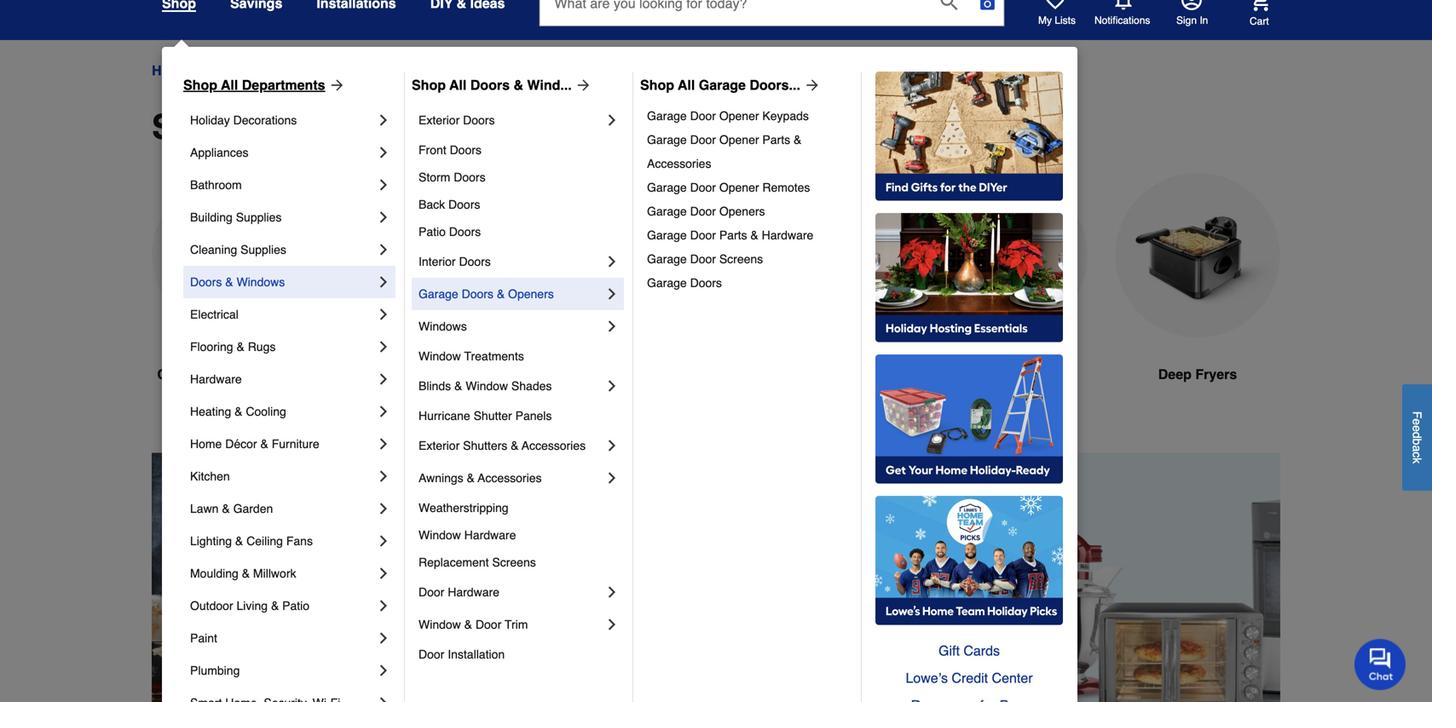 Task type: vqa. For each thing, say whether or not it's contained in the screenshot.
hardwood,
no



Task type: describe. For each thing, give the bounding box(es) containing it.
chevron right image for bathroom
[[375, 176, 392, 194]]

cart
[[1250, 15, 1269, 27]]

holiday decorations link
[[190, 104, 375, 136]]

chevron right image for garage doors & openers
[[604, 286, 621, 303]]

& right décor on the left bottom of the page
[[260, 437, 268, 451]]

moulding
[[190, 567, 239, 581]]

& up windows link
[[497, 287, 505, 301]]

chevron right image for flooring & rugs
[[375, 338, 392, 355]]

window hardware
[[419, 529, 516, 542]]

& left rugs
[[237, 340, 245, 354]]

window treatments
[[419, 350, 524, 363]]

exterior shutters & accessories
[[419, 439, 586, 453]]

moulding & millwork link
[[190, 558, 375, 590]]

garage doors & openers
[[419, 287, 554, 301]]

parts inside garage door opener parts & accessories
[[762, 133, 790, 147]]

gift cards link
[[876, 638, 1063, 665]]

sign in
[[1176, 14, 1208, 26]]

garage for garage door opener keypads
[[647, 109, 687, 123]]

hardware down replacement screens
[[448, 586, 500, 599]]

garage door openers link
[[647, 199, 849, 223]]

installation
[[448, 648, 505, 662]]

doors down cleaning
[[190, 275, 222, 289]]

exterior doors
[[419, 113, 495, 127]]

1 horizontal spatial screens
[[719, 252, 763, 266]]

front doors
[[419, 143, 482, 157]]

deep fryers link
[[1115, 173, 1280, 426]]

chevron right image for paint
[[375, 630, 392, 647]]

1 vertical spatial accessories
[[522, 439, 586, 453]]

f e e d b a c k button
[[1402, 384, 1432, 491]]

my
[[1038, 14, 1052, 26]]

notifications
[[1095, 15, 1150, 26]]

ceiling
[[247, 535, 283, 548]]

weatherstripping
[[419, 501, 509, 515]]

blinds & window shades link
[[419, 370, 604, 402]]

outdoor living & patio link
[[190, 590, 375, 622]]

bathroom link
[[190, 169, 375, 201]]

lawn
[[190, 502, 219, 516]]

exterior for exterior doors
[[419, 113, 460, 127]]

hurricane shutter panels link
[[419, 402, 621, 430]]

window up the hurricane shutter panels
[[466, 379, 508, 393]]

patio inside the outdoor living & patio link
[[282, 599, 310, 613]]

windows link
[[419, 310, 604, 343]]

appliances right the 'departments'
[[330, 63, 396, 78]]

cards
[[964, 643, 1000, 659]]

shop all garage doors... link
[[640, 75, 821, 95]]

garage door opener parts & accessories
[[647, 133, 805, 171]]

remotes
[[762, 181, 810, 194]]

lowe's home improvement lists image
[[1045, 0, 1066, 10]]

home link
[[152, 61, 190, 81]]

1 horizontal spatial windows
[[419, 320, 467, 333]]

door for garage door opener remotes
[[690, 181, 716, 194]]

hardware link
[[190, 363, 375, 396]]

replacement screens
[[419, 556, 536, 569]]

lowe's home team holiday picks. image
[[876, 496, 1063, 626]]

electrical link
[[190, 298, 375, 331]]

plumbing link
[[190, 655, 375, 687]]

exterior doors link
[[419, 104, 604, 136]]

chevron right image for kitchen
[[375, 468, 392, 485]]

doors & windows
[[190, 275, 285, 289]]

window for &
[[419, 618, 461, 632]]

toaster ovens link
[[537, 173, 702, 426]]

opener for remotes
[[719, 181, 759, 194]]

outdoor living & patio
[[190, 599, 310, 613]]

patio inside patio doors link
[[419, 225, 446, 239]]

& inside 'link'
[[222, 502, 230, 516]]

window for treatments
[[419, 350, 461, 363]]

door for garage door opener parts & accessories
[[690, 133, 716, 147]]

décor
[[225, 437, 257, 451]]

chevron right image for cleaning supplies
[[375, 241, 392, 258]]

chevron right image for door hardware
[[604, 584, 621, 601]]

2 e from the top
[[1410, 425, 1424, 432]]

& right awnings
[[467, 471, 475, 485]]

toaster
[[573, 367, 621, 382]]

holiday hosting essentials. image
[[876, 213, 1063, 343]]

window treatments link
[[419, 343, 621, 370]]

garage door screens
[[647, 252, 763, 266]]

keypads
[[762, 109, 809, 123]]

supplies for cleaning supplies
[[241, 243, 286, 257]]

door left installation
[[419, 648, 444, 662]]

chevron right image for awnings & accessories
[[604, 470, 621, 487]]

my lists
[[1038, 14, 1076, 26]]

ovens
[[625, 367, 667, 382]]

a black and stainless steel countertop microwave. image
[[152, 173, 317, 338]]

window hardware link
[[419, 522, 621, 549]]

storm doors link
[[419, 164, 621, 191]]

0 horizontal spatial small
[[152, 107, 243, 147]]

door for garage door opener keypads
[[690, 109, 716, 123]]

decorations
[[233, 113, 297, 127]]

wind...
[[527, 77, 572, 93]]

1 vertical spatial appliances link
[[190, 136, 375, 169]]

door for garage door parts & hardware
[[690, 228, 716, 242]]

1 horizontal spatial openers
[[719, 205, 765, 218]]

departments
[[242, 77, 325, 93]]

search image
[[941, 0, 958, 10]]

& left wind...
[[514, 77, 523, 93]]

home for home
[[152, 63, 190, 78]]

appliances up holiday decorations
[[205, 63, 277, 78]]

small inside small appliances link
[[292, 63, 326, 78]]

storm
[[419, 171, 450, 184]]

garage door screens link
[[647, 247, 849, 271]]

2 advertisement region from the left
[[281, 453, 1410, 702]]

holiday decorations
[[190, 113, 297, 127]]

shades
[[511, 379, 552, 393]]

hardware up replacement screens
[[464, 529, 516, 542]]

moulding & millwork
[[190, 567, 296, 581]]

portable ice makers link
[[344, 173, 510, 426]]

furniture
[[272, 437, 319, 451]]

deep
[[1158, 367, 1192, 382]]

2 vertical spatial accessories
[[478, 471, 542, 485]]

door hardware link
[[419, 576, 604, 609]]

lowe's
[[906, 671, 948, 686]]

door for garage door screens
[[690, 252, 716, 266]]

front
[[419, 143, 446, 157]]

fryers
[[1196, 367, 1237, 382]]

garage for garage door opener parts & accessories
[[647, 133, 687, 147]]

garage doors
[[647, 276, 722, 290]]

shop all departments link
[[183, 75, 346, 95]]

find gifts for the diyer. image
[[876, 72, 1063, 201]]

garage door opener parts & accessories link
[[647, 128, 849, 176]]

toaster ovens
[[573, 367, 667, 382]]

chat invite button image
[[1355, 639, 1407, 691]]

supplies for building supplies
[[236, 211, 282, 224]]

1 vertical spatial screens
[[492, 556, 536, 569]]

fans
[[286, 535, 313, 548]]

chevron right image for electrical
[[375, 306, 392, 323]]

countertop microwaves
[[157, 367, 312, 382]]

outdoor
[[190, 599, 233, 613]]

chevron right image for exterior doors
[[604, 112, 621, 129]]

chevron right image for moulding & millwork
[[375, 565, 392, 582]]

chevron right image for heating & cooling
[[375, 403, 392, 420]]

doors & windows link
[[190, 266, 375, 298]]

chevron right image for building supplies
[[375, 209, 392, 226]]

interior
[[419, 255, 456, 269]]

1 vertical spatial small appliances
[[152, 107, 433, 147]]

door installation link
[[419, 641, 621, 668]]

kitchen link
[[190, 460, 375, 493]]

garage door parts & hardware link
[[647, 223, 849, 247]]

shop for shop all departments
[[183, 77, 217, 93]]

lowe's home improvement account image
[[1182, 0, 1202, 10]]

chevron right image for outdoor living & patio
[[375, 598, 392, 615]]



Task type: locate. For each thing, give the bounding box(es) containing it.
flooring & rugs link
[[190, 331, 375, 363]]

0 horizontal spatial screens
[[492, 556, 536, 569]]

deep fryers
[[1158, 367, 1237, 382]]

accessories up garage door openers at top
[[647, 157, 711, 171]]

openers up windows link
[[508, 287, 554, 301]]

doors down interior doors on the top left of page
[[462, 287, 494, 301]]

garage for garage doors
[[647, 276, 687, 290]]

0 horizontal spatial all
[[221, 77, 238, 93]]

doors down back doors
[[449, 225, 481, 239]]

0 vertical spatial windows
[[237, 275, 285, 289]]

doors down front doors
[[454, 171, 486, 184]]

e up the d
[[1410, 419, 1424, 425]]

chevron right image for interior doors
[[604, 253, 621, 270]]

garage for garage door openers
[[647, 205, 687, 218]]

parts down the garage door openers link
[[719, 228, 747, 242]]

home décor & furniture
[[190, 437, 319, 451]]

0 vertical spatial screens
[[719, 252, 763, 266]]

door left trim
[[476, 618, 501, 632]]

arrow right image up exterior doors link on the left of page
[[572, 77, 592, 94]]

back doors
[[419, 198, 480, 211]]

0 horizontal spatial patio
[[282, 599, 310, 613]]

door inside garage door opener parts & accessories
[[690, 133, 716, 147]]

& right shutters
[[511, 439, 519, 453]]

doors for garage doors
[[690, 276, 722, 290]]

patio down back
[[419, 225, 446, 239]]

gift
[[939, 643, 960, 659]]

garage inside garage door opener parts & accessories
[[647, 133, 687, 147]]

doors for storm doors
[[454, 171, 486, 184]]

heating
[[190, 405, 231, 419]]

1 all from the left
[[221, 77, 238, 93]]

shop all departments
[[183, 77, 325, 93]]

accessories down panels
[[522, 439, 586, 453]]

2 vertical spatial opener
[[719, 181, 759, 194]]

lighting
[[190, 535, 232, 548]]

a gray and stainless steel ninja air fryer. image
[[730, 173, 895, 338]]

1 vertical spatial openers
[[508, 287, 554, 301]]

patio doors
[[419, 225, 481, 239]]

supplies up doors & windows link
[[241, 243, 286, 257]]

patio doors link
[[419, 218, 621, 246]]

& up door installation
[[464, 618, 472, 632]]

appliances down small appliances link
[[252, 107, 433, 147]]

flooring
[[190, 340, 233, 354]]

arrow right image inside the shop all doors & wind... link
[[572, 77, 592, 94]]

k
[[1410, 458, 1424, 464]]

doors up garage doors & openers
[[459, 255, 491, 269]]

hurricane
[[419, 409, 470, 423]]

e
[[1410, 419, 1424, 425], [1410, 425, 1424, 432]]

exterior up 'front' at top
[[419, 113, 460, 127]]

1 horizontal spatial shop
[[412, 77, 446, 93]]

1 horizontal spatial parts
[[762, 133, 790, 147]]

chevron right image for lighting & ceiling fans
[[375, 533, 392, 550]]

shop up 'exterior doors'
[[412, 77, 446, 93]]

chevron right image for holiday decorations
[[375, 112, 392, 129]]

awnings & accessories link
[[419, 462, 604, 494]]

garage door opener keypads link
[[647, 104, 849, 128]]

all up holiday decorations
[[221, 77, 238, 93]]

door for garage door openers
[[690, 205, 716, 218]]

garage door openers
[[647, 205, 765, 218]]

garage doors & openers link
[[419, 278, 604, 310]]

1 exterior from the top
[[419, 113, 460, 127]]

0 vertical spatial appliances link
[[205, 61, 277, 81]]

1 vertical spatial supplies
[[241, 243, 286, 257]]

small appliances link
[[292, 61, 396, 81]]

chevron right image for hardware
[[375, 371, 392, 388]]

chevron right image
[[604, 112, 621, 129], [375, 144, 392, 161], [375, 176, 392, 194], [375, 209, 392, 226], [375, 241, 392, 258], [375, 274, 392, 291], [604, 286, 621, 303], [375, 306, 392, 323], [604, 378, 621, 395], [375, 403, 392, 420], [375, 436, 392, 453], [604, 437, 621, 454], [375, 468, 392, 485], [604, 470, 621, 487], [375, 565, 392, 582], [375, 695, 392, 702]]

opener inside garage door opener parts & accessories
[[719, 133, 759, 147]]

shop up holiday
[[183, 77, 217, 93]]

doors down garage door screens
[[690, 276, 722, 290]]

& left ceiling
[[235, 535, 243, 548]]

awnings & accessories
[[419, 471, 542, 485]]

0 vertical spatial accessories
[[647, 157, 711, 171]]

gift cards
[[939, 643, 1000, 659]]

garage door parts & hardware
[[647, 228, 814, 242]]

supplies up cleaning supplies
[[236, 211, 282, 224]]

door up garage door screens
[[690, 228, 716, 242]]

exterior shutters & accessories link
[[419, 430, 604, 462]]

home for home décor & furniture
[[190, 437, 222, 451]]

arrow right image for shop all doors & wind...
[[572, 77, 592, 94]]

interior doors
[[419, 255, 491, 269]]

f e e d b a c k
[[1410, 411, 1424, 464]]

a chefman stainless steel deep fryer. image
[[1115, 173, 1280, 338]]

building supplies link
[[190, 201, 375, 234]]

shop for shop all doors & wind...
[[412, 77, 446, 93]]

all for doors
[[449, 77, 467, 93]]

garage door opener remotes
[[647, 181, 810, 194]]

small up bathroom
[[152, 107, 243, 147]]

doors for exterior doors
[[463, 113, 495, 127]]

arrow right image for shop all garage doors...
[[800, 77, 821, 94]]

doors up exterior doors link on the left of page
[[470, 77, 510, 93]]

opener for keypads
[[719, 109, 759, 123]]

opener down shop all garage doors... link
[[719, 109, 759, 123]]

portable
[[363, 367, 418, 382]]

chevron right image for home décor & furniture
[[375, 436, 392, 453]]

small appliances down the 'departments'
[[152, 107, 433, 147]]

& left cooling
[[235, 405, 243, 419]]

holiday
[[190, 113, 230, 127]]

heating & cooling link
[[190, 396, 375, 428]]

0 vertical spatial patio
[[419, 225, 446, 239]]

1 vertical spatial patio
[[282, 599, 310, 613]]

lowe's home improvement notification center image
[[1113, 0, 1134, 10]]

1 vertical spatial home
[[190, 437, 222, 451]]

lowe's credit center
[[906, 671, 1033, 686]]

opener for parts
[[719, 133, 759, 147]]

cleaning supplies link
[[190, 234, 375, 266]]

all up garage door opener keypads
[[678, 77, 695, 93]]

& right lawn
[[222, 502, 230, 516]]

2 opener from the top
[[719, 133, 759, 147]]

countertop
[[157, 367, 231, 382]]

doors for garage doors & openers
[[462, 287, 494, 301]]

bathroom
[[190, 178, 242, 192]]

living
[[237, 599, 268, 613]]

1 horizontal spatial arrow right image
[[1249, 594, 1266, 611]]

supplies inside 'link'
[[241, 243, 286, 257]]

building supplies
[[190, 211, 282, 224]]

1 shop from the left
[[183, 77, 217, 93]]

chevron right image for windows
[[604, 318, 621, 335]]

chevron right image
[[375, 112, 392, 129], [604, 253, 621, 270], [604, 318, 621, 335], [375, 338, 392, 355], [375, 371, 392, 388], [375, 500, 392, 517], [375, 533, 392, 550], [604, 584, 621, 601], [375, 598, 392, 615], [604, 616, 621, 633], [375, 630, 392, 647], [375, 662, 392, 679]]

0 horizontal spatial shop
[[183, 77, 217, 93]]

all for departments
[[221, 77, 238, 93]]

1 vertical spatial arrow right image
[[1249, 594, 1266, 611]]

doors for patio doors
[[449, 225, 481, 239]]

opener
[[719, 109, 759, 123], [719, 133, 759, 147], [719, 181, 759, 194]]

3 opener from the top
[[719, 181, 759, 194]]

0 vertical spatial small appliances
[[292, 63, 396, 78]]

a
[[1410, 445, 1424, 452]]

window & door trim link
[[419, 609, 604, 641]]

chevron right image for doors & windows
[[375, 274, 392, 291]]

3 all from the left
[[678, 77, 695, 93]]

arrow right image
[[325, 77, 346, 94], [1249, 594, 1266, 611]]

home
[[152, 63, 190, 78], [190, 437, 222, 451]]

interior doors link
[[419, 246, 604, 278]]

& down the garage door openers link
[[751, 228, 759, 242]]

window up ice
[[419, 350, 461, 363]]

e up b
[[1410, 425, 1424, 432]]

a gray ninja blender. image
[[922, 173, 1088, 338]]

screens down window hardware link
[[492, 556, 536, 569]]

doors down the storm doors
[[448, 198, 480, 211]]

advertisement region
[[0, 453, 281, 702], [281, 453, 1410, 702]]

hardware down 'flooring'
[[190, 373, 242, 386]]

arrow right image inside shop all garage doors... link
[[800, 77, 821, 94]]

1 horizontal spatial patio
[[419, 225, 446, 239]]

sign
[[1176, 14, 1197, 26]]

2 exterior from the top
[[419, 439, 460, 453]]

shop all doors & wind... link
[[412, 75, 592, 95]]

0 vertical spatial exterior
[[419, 113, 460, 127]]

1 vertical spatial exterior
[[419, 439, 460, 453]]

lists
[[1055, 14, 1076, 26]]

treatments
[[464, 350, 524, 363]]

2 horizontal spatial shop
[[640, 77, 674, 93]]

paint
[[190, 632, 217, 645]]

2 arrow right image from the left
[[800, 77, 821, 94]]

0 vertical spatial arrow right image
[[325, 77, 346, 94]]

shop for shop all garage doors...
[[640, 77, 674, 93]]

all for garage
[[678, 77, 695, 93]]

supplies
[[236, 211, 282, 224], [241, 243, 286, 257]]

chevron right image for plumbing
[[375, 662, 392, 679]]

arrow right image up keypads
[[800, 77, 821, 94]]

1 horizontal spatial home
[[190, 437, 222, 451]]

small up holiday decorations link
[[292, 63, 326, 78]]

None search field
[[539, 0, 1005, 42]]

exterior down hurricane
[[419, 439, 460, 453]]

opener down 'garage door opener keypads' link
[[719, 133, 759, 147]]

d
[[1410, 432, 1424, 439]]

small appliances up holiday decorations link
[[292, 63, 396, 78]]

window for hardware
[[419, 529, 461, 542]]

hardware down the garage door openers link
[[762, 228, 814, 242]]

my lists link
[[1038, 0, 1076, 27]]

arrow right image
[[572, 77, 592, 94], [800, 77, 821, 94]]

cleaning
[[190, 243, 237, 257]]

patio up 'paint' link
[[282, 599, 310, 613]]

accessories up weatherstripping link
[[478, 471, 542, 485]]

chevron right image for blinds & window shades
[[604, 378, 621, 395]]

garage for garage door parts & hardware
[[647, 228, 687, 242]]

panels
[[515, 409, 552, 423]]

0 vertical spatial small
[[292, 63, 326, 78]]

1 e from the top
[[1410, 419, 1424, 425]]

& down cleaning supplies
[[225, 275, 233, 289]]

0 horizontal spatial arrow right image
[[325, 77, 346, 94]]

shop up garage door opener keypads
[[640, 77, 674, 93]]

0 horizontal spatial arrow right image
[[572, 77, 592, 94]]

center
[[992, 671, 1033, 686]]

get your home holiday-ready. image
[[876, 355, 1063, 484]]

door up garage doors
[[690, 252, 716, 266]]

doors for front doors
[[450, 143, 482, 157]]

0 vertical spatial parts
[[762, 133, 790, 147]]

opener up the garage door openers link
[[719, 181, 759, 194]]

0 vertical spatial opener
[[719, 109, 759, 123]]

& left "millwork" on the left of page
[[242, 567, 250, 581]]

1 advertisement region from the left
[[0, 453, 281, 702]]

storm doors
[[419, 171, 486, 184]]

arrow right image inside shop all departments link
[[325, 77, 346, 94]]

window up door installation
[[419, 618, 461, 632]]

1 horizontal spatial arrow right image
[[800, 77, 821, 94]]

3 shop from the left
[[640, 77, 674, 93]]

garage for garage door opener remotes
[[647, 181, 687, 194]]

& right living
[[271, 599, 279, 613]]

door up garage door openers at top
[[690, 181, 716, 194]]

door installation
[[419, 648, 505, 662]]

all up 'exterior doors'
[[449, 77, 467, 93]]

back
[[419, 198, 445, 211]]

2 horizontal spatial all
[[678, 77, 695, 93]]

all
[[221, 77, 238, 93], [449, 77, 467, 93], [678, 77, 695, 93]]

openers up garage door parts & hardware link
[[719, 205, 765, 218]]

door down replacement on the bottom
[[419, 586, 444, 599]]

parts down keypads
[[762, 133, 790, 147]]

window up replacement on the bottom
[[419, 529, 461, 542]]

plumbing
[[190, 664, 240, 678]]

electrical
[[190, 308, 239, 321]]

chevron right image for appliances
[[375, 144, 392, 161]]

lawn & garden link
[[190, 493, 375, 525]]

cart button
[[1226, 0, 1270, 28]]

chevron right image for lawn & garden
[[375, 500, 392, 517]]

lighting & ceiling fans
[[190, 535, 313, 548]]

chevron right image for exterior shutters & accessories
[[604, 437, 621, 454]]

doors
[[470, 77, 510, 93], [463, 113, 495, 127], [450, 143, 482, 157], [454, 171, 486, 184], [448, 198, 480, 211], [449, 225, 481, 239], [459, 255, 491, 269], [190, 275, 222, 289], [690, 276, 722, 290], [462, 287, 494, 301]]

doors for interior doors
[[459, 255, 491, 269]]

garage doors link
[[647, 271, 849, 295]]

1 arrow right image from the left
[[572, 77, 592, 94]]

garage for garage door screens
[[647, 252, 687, 266]]

& inside garage door opener parts & accessories
[[794, 133, 802, 147]]

1 vertical spatial opener
[[719, 133, 759, 147]]

0 vertical spatial openers
[[719, 205, 765, 218]]

1 horizontal spatial all
[[449, 77, 467, 93]]

millwork
[[253, 567, 296, 581]]

2 all from the left
[[449, 77, 467, 93]]

blenders
[[976, 367, 1034, 382]]

0 vertical spatial home
[[152, 63, 190, 78]]

back doors link
[[419, 191, 621, 218]]

door down garage door opener remotes
[[690, 205, 716, 218]]

& down keypads
[[794, 133, 802, 147]]

0 horizontal spatial windows
[[237, 275, 285, 289]]

exterior
[[419, 113, 460, 127], [419, 439, 460, 453]]

doors down shop all doors & wind...
[[463, 113, 495, 127]]

windows down the cleaning supplies 'link'
[[237, 275, 285, 289]]

0 horizontal spatial home
[[152, 63, 190, 78]]

shop
[[183, 77, 217, 93], [412, 77, 446, 93], [640, 77, 674, 93]]

1 vertical spatial small
[[152, 107, 243, 147]]

makers
[[444, 367, 491, 382]]

blinds
[[419, 379, 451, 393]]

appliances up bathroom
[[190, 146, 249, 159]]

camera image
[[979, 0, 996, 12]]

accessories inside garage door opener parts & accessories
[[647, 157, 711, 171]]

1 horizontal spatial small
[[292, 63, 326, 78]]

chevron right image for window & door trim
[[604, 616, 621, 633]]

0 horizontal spatial openers
[[508, 287, 554, 301]]

0 vertical spatial supplies
[[236, 211, 282, 224]]

Search Query text field
[[540, 0, 927, 26]]

screens
[[719, 252, 763, 266], [492, 556, 536, 569]]

door down shop all garage doors...
[[690, 109, 716, 123]]

door
[[690, 109, 716, 123], [690, 133, 716, 147], [690, 181, 716, 194], [690, 205, 716, 218], [690, 228, 716, 242], [690, 252, 716, 266], [419, 586, 444, 599], [476, 618, 501, 632], [419, 648, 444, 662]]

kitchen
[[190, 470, 230, 483]]

home décor & furniture link
[[190, 428, 375, 460]]

doors up the storm doors
[[450, 143, 482, 157]]

& right blinds
[[454, 379, 462, 393]]

a silver-colored new air portable ice maker. image
[[344, 173, 510, 338]]

appliances link down decorations
[[190, 136, 375, 169]]

lowe's home improvement cart image
[[1250, 0, 1270, 11]]

1 opener from the top
[[719, 109, 759, 123]]

2 shop from the left
[[412, 77, 446, 93]]

appliances link up holiday decorations
[[205, 61, 277, 81]]

screens up garage doors link
[[719, 252, 763, 266]]

microwaves
[[234, 367, 312, 382]]

shutters
[[463, 439, 507, 453]]

1 vertical spatial windows
[[419, 320, 467, 333]]

windows up window treatments on the left of page
[[419, 320, 467, 333]]

1 vertical spatial parts
[[719, 228, 747, 242]]

0 horizontal spatial parts
[[719, 228, 747, 242]]

doors for back doors
[[448, 198, 480, 211]]

a stainless steel toaster oven. image
[[537, 173, 702, 338]]

door down garage door opener keypads
[[690, 133, 716, 147]]

exterior for exterior shutters & accessories
[[419, 439, 460, 453]]

garage for garage doors & openers
[[419, 287, 458, 301]]

hardware inside "link"
[[190, 373, 242, 386]]



